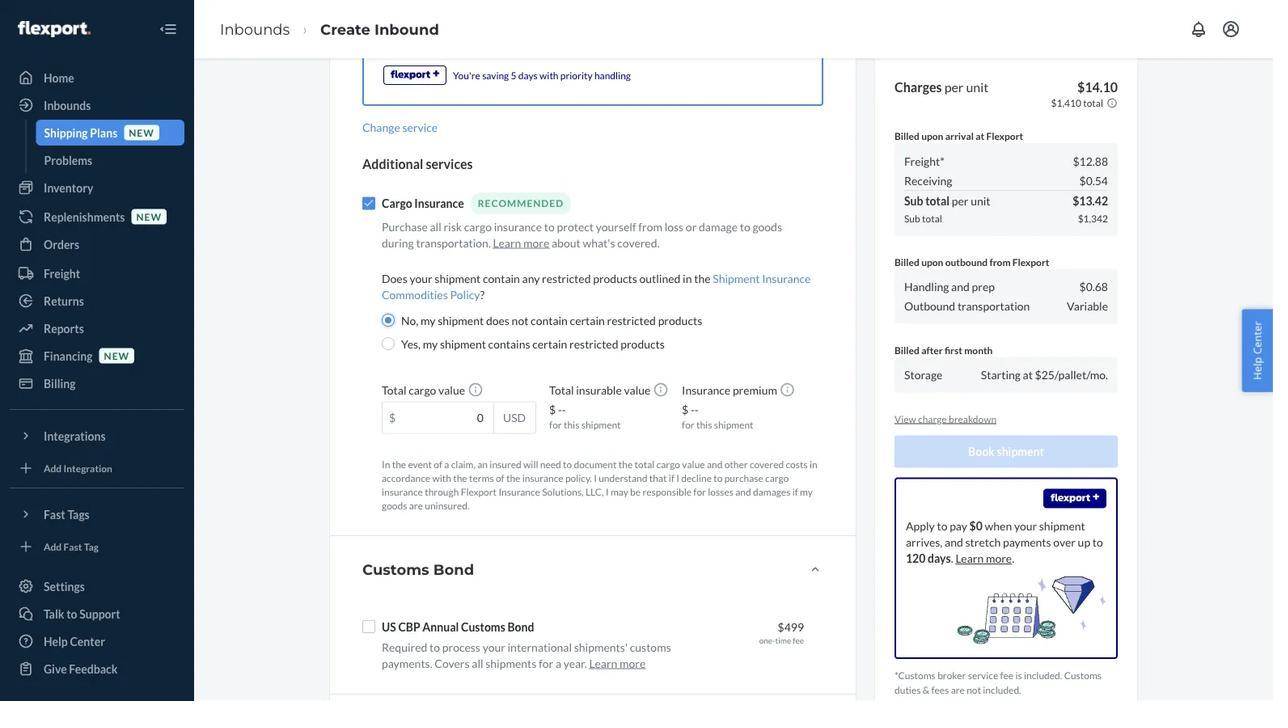 Task type: locate. For each thing, give the bounding box(es) containing it.
1 horizontal spatial in
[[810, 458, 818, 470]]

your for does
[[410, 271, 433, 285]]

1 horizontal spatial $
[[549, 403, 556, 417]]

total
[[382, 383, 406, 397], [549, 383, 574, 397]]

unit up arrival on the top
[[966, 79, 989, 95]]

1 vertical spatial center
[[70, 635, 105, 648]]

of down insured
[[496, 472, 505, 484]]

commodities
[[382, 288, 448, 301]]

shipment insurance commodities policy link
[[382, 271, 811, 301]]

for up decline at the bottom of page
[[682, 419, 695, 430]]

.
[[951, 552, 954, 566], [1012, 552, 1015, 566]]

talk to support button
[[10, 601, 184, 627]]

cargo up enter cargo value text field
[[409, 383, 436, 397]]

1 vertical spatial certain
[[532, 337, 567, 351]]

total for sub total per unit
[[926, 194, 950, 208]]

is
[[1016, 670, 1022, 682]]

0 horizontal spatial total
[[382, 383, 406, 397]]

my right no,
[[421, 313, 436, 327]]

add for add integration
[[44, 462, 62, 474]]

book shipment button
[[895, 436, 1118, 468]]

0 vertical spatial fee
[[793, 636, 804, 646]]

0 vertical spatial products
[[593, 271, 637, 285]]

per right 'charges'
[[945, 79, 964, 95]]

-
[[558, 403, 562, 417], [562, 403, 566, 417], [691, 403, 695, 417], [695, 403, 699, 417]]

0 vertical spatial insurance
[[494, 220, 542, 233]]

this down insurance premium
[[697, 419, 712, 430]]

service inside *customs broker service fee is included. customs duties & fees are not included.
[[968, 670, 998, 682]]

1 total from the left
[[382, 383, 406, 397]]

more inside 'learn more' button
[[620, 656, 646, 670]]

all down process on the left of page
[[472, 656, 483, 670]]

open notifications image
[[1189, 19, 1209, 39]]

services
[[426, 156, 473, 171]]

add left the integration
[[44, 462, 62, 474]]

1 upon from the top
[[922, 130, 944, 142]]

process
[[442, 640, 480, 654]]

more inside when your shipment arrives, and stretch payments over up to 120 days . learn more .
[[986, 552, 1012, 566]]

shipping plans
[[44, 126, 118, 140]]

1 vertical spatial your
[[1014, 520, 1037, 533]]

0 horizontal spatial .
[[951, 552, 954, 566]]

0 vertical spatial with
[[540, 69, 559, 81]]

i up responsible
[[677, 472, 679, 484]]

this down insurable
[[564, 419, 580, 430]]

0 vertical spatial customs
[[362, 561, 429, 578]]

my for no,
[[421, 313, 436, 327]]

certain down no, my shipment does not contain certain restricted products
[[532, 337, 567, 351]]

inbounds
[[220, 20, 290, 38], [44, 98, 91, 112]]

close navigation image
[[159, 19, 178, 39]]

add
[[44, 462, 62, 474], [44, 541, 62, 552]]

2 billed from the top
[[895, 256, 920, 268]]

shipment up over
[[1039, 520, 1085, 533]]

1 billed from the top
[[895, 130, 920, 142]]

included. down is at the bottom right of page
[[983, 684, 1021, 696]]

bond up us cbp annual customs bond
[[433, 561, 474, 578]]

value
[[439, 383, 465, 397], [624, 383, 651, 397], [682, 458, 705, 470]]

to down annual
[[430, 640, 440, 654]]

for inside required to process your international shipments' customs payments. covers all shipments for a year.
[[539, 656, 553, 670]]

not
[[512, 313, 529, 327], [967, 684, 981, 696]]

in
[[683, 271, 692, 285], [810, 458, 818, 470]]

i
[[594, 472, 597, 484], [677, 472, 679, 484], [606, 486, 609, 498]]

all inside required to process your international shipments' customs payments. covers all shipments for a year.
[[472, 656, 483, 670]]

my
[[421, 313, 436, 327], [423, 337, 438, 351], [800, 486, 813, 498]]

learn more about what's covered.
[[493, 236, 660, 249]]

2 sub from the top
[[904, 213, 920, 225]]

your up commodities
[[410, 271, 433, 285]]

your inside required to process your international shipments' customs payments. covers all shipments for a year.
[[483, 640, 505, 654]]

my inside in the event of a claim, an insured will need to document the total cargo value and other covered costs in accordance with the terms of the insurance policy. i understand that if i decline to purchase cargo insurance through flexport insurance solutions, llc, i may be responsible for losses and damages if my goods are uninsured.
[[800, 486, 813, 498]]

$ -- for this shipment for insurance
[[682, 403, 754, 430]]

upon for freight*
[[922, 130, 944, 142]]

0 horizontal spatial learn more link
[[493, 236, 550, 249]]

flexport right arrival on the top
[[987, 130, 1024, 142]]

days down arrives,
[[928, 552, 951, 566]]

service up additional services
[[402, 120, 438, 134]]

0 vertical spatial in
[[683, 271, 692, 285]]

1 horizontal spatial more
[[620, 656, 646, 670]]

are inside in the event of a claim, an insured will need to document the total cargo value and other covered costs in accordance with the terms of the insurance policy. i understand that if i decline to purchase cargo insurance through flexport insurance solutions, llc, i may be responsible for losses and damages if my goods are uninsured.
[[409, 500, 423, 512]]

uninsured.
[[425, 500, 470, 512]]

0 vertical spatial fast
[[44, 508, 65, 521]]

add down the fast tags
[[44, 541, 62, 552]]

after
[[922, 344, 943, 356]]

$0.68
[[1080, 280, 1108, 294]]

to up losses
[[714, 472, 723, 484]]

2 vertical spatial billed
[[895, 344, 920, 356]]

goods right damage
[[753, 220, 782, 233]]

learn inside button
[[589, 656, 617, 670]]

not right the fees at the bottom
[[967, 684, 981, 696]]

inventory
[[44, 181, 93, 195]]

2 vertical spatial more
[[620, 656, 646, 670]]

goods down "accordance"
[[382, 500, 407, 512]]

bond
[[433, 561, 474, 578], [508, 620, 534, 634]]

1 vertical spatial included.
[[983, 684, 1021, 696]]

talk to support
[[44, 607, 120, 621]]

days right 5
[[518, 69, 538, 81]]

change
[[362, 120, 400, 134]]

0 vertical spatial a
[[444, 458, 449, 470]]

1 vertical spatial unit
[[971, 194, 991, 208]]

0 horizontal spatial in
[[683, 271, 692, 285]]

yes,
[[401, 337, 421, 351]]

0 vertical spatial help
[[1250, 357, 1265, 380]]

None radio
[[382, 314, 395, 327], [382, 337, 395, 350], [382, 314, 395, 327], [382, 337, 395, 350]]

1 vertical spatial days
[[928, 552, 951, 566]]

. down pay
[[951, 552, 954, 566]]

with left "priority"
[[540, 69, 559, 81]]

total down $14.10
[[1083, 97, 1103, 109]]

the up 'understand'
[[619, 458, 633, 470]]

saving
[[482, 69, 509, 81]]

2 add from the top
[[44, 541, 62, 552]]

upon up 'freight*'
[[922, 130, 944, 142]]

1 horizontal spatial are
[[951, 684, 965, 696]]

0 vertical spatial center
[[1250, 321, 1265, 354]]

a left claim,
[[444, 458, 449, 470]]

2 vertical spatial flexport
[[461, 486, 497, 498]]

0 vertical spatial bond
[[433, 561, 474, 578]]

value inside in the event of a claim, an insured will need to document the total cargo value and other covered costs in accordance with the terms of the insurance policy. i understand that if i decline to purchase cargo insurance through flexport insurance solutions, llc, i may be responsible for losses and damages if my goods are uninsured.
[[682, 458, 705, 470]]

2 horizontal spatial $
[[682, 403, 689, 417]]

0 horizontal spatial a
[[444, 458, 449, 470]]

this for insurance
[[697, 419, 712, 430]]

insurance down 'recommended' at the left top
[[494, 220, 542, 233]]

billing
[[44, 377, 76, 390]]

0 vertical spatial learn more link
[[493, 236, 550, 249]]

breakdown
[[949, 413, 997, 425]]

products down outlined
[[658, 313, 702, 327]]

1 horizontal spatial .
[[1012, 552, 1015, 566]]

products
[[593, 271, 637, 285], [658, 313, 702, 327], [621, 337, 665, 351]]

2 vertical spatial restricted
[[570, 337, 618, 351]]

2 vertical spatial customs
[[1064, 670, 1102, 682]]

0 horizontal spatial help center
[[44, 635, 105, 648]]

with up "through"
[[432, 472, 451, 484]]

the left shipment
[[694, 271, 711, 285]]

accordance
[[382, 472, 431, 484]]

to inside button
[[66, 607, 77, 621]]

event
[[408, 458, 432, 470]]

all inside purchase all risk cargo insurance to protect yourself from loss or damage to goods during transportation.
[[430, 220, 442, 233]]

with inside in the event of a claim, an insured will need to document the total cargo value and other covered costs in accordance with the terms of the insurance policy. i understand that if i decline to purchase cargo insurance through flexport insurance solutions, llc, i may be responsible for losses and damages if my goods are uninsured.
[[432, 472, 451, 484]]

2 vertical spatial new
[[104, 350, 129, 362]]

1 vertical spatial at
[[1023, 368, 1033, 382]]

$ down total cargo value
[[389, 411, 396, 425]]

us cbp annual customs bond
[[382, 620, 534, 634]]

0 horizontal spatial your
[[410, 271, 433, 285]]

contain up ? on the left top of the page
[[483, 271, 520, 285]]

create inbound
[[320, 20, 439, 38]]

1 horizontal spatial service
[[968, 670, 998, 682]]

0 horizontal spatial $
[[389, 411, 396, 425]]

0 horizontal spatial days
[[518, 69, 538, 81]]

shipment
[[713, 271, 760, 285]]

0 horizontal spatial not
[[512, 313, 529, 327]]

0 horizontal spatial inbounds
[[44, 98, 91, 112]]

1 vertical spatial in
[[810, 458, 818, 470]]

value for cargo
[[439, 383, 465, 397]]

learn more link down stretch
[[956, 552, 1012, 566]]

from up covered.
[[639, 220, 663, 233]]

need
[[540, 458, 561, 470]]

1 vertical spatial add
[[44, 541, 62, 552]]

1 horizontal spatial inbounds
[[220, 20, 290, 38]]

0 horizontal spatial bond
[[433, 561, 474, 578]]

and up "outbound transportation"
[[951, 280, 970, 294]]

to right "talk"
[[66, 607, 77, 621]]

0 horizontal spatial from
[[639, 220, 663, 233]]

cbp
[[398, 620, 420, 634]]

1 vertical spatial learn more link
[[956, 552, 1012, 566]]

1 horizontal spatial certain
[[570, 313, 605, 327]]

learn down shipments'
[[589, 656, 617, 670]]

unit up billed upon outbound from flexport on the top of page
[[971, 194, 991, 208]]

add inside "link"
[[44, 462, 62, 474]]

i left may
[[606, 486, 609, 498]]

0 vertical spatial per
[[945, 79, 964, 95]]

1 horizontal spatial value
[[624, 383, 651, 397]]

new for financing
[[104, 350, 129, 362]]

0 horizontal spatial all
[[430, 220, 442, 233]]

inbounds link inside breadcrumbs navigation
[[220, 20, 290, 38]]

products for does your shipment contain any restricted products outlined in the
[[593, 271, 637, 285]]

0 vertical spatial upon
[[922, 130, 944, 142]]

1 horizontal spatial inbounds link
[[220, 20, 290, 38]]

$1,410 total
[[1051, 97, 1103, 109]]

2 horizontal spatial customs
[[1064, 670, 1102, 682]]

bond up international
[[508, 620, 534, 634]]

for down international
[[539, 656, 553, 670]]

total for sub total
[[922, 213, 942, 225]]

2 vertical spatial your
[[483, 640, 505, 654]]

fee inside *customs broker service fee is included. customs duties & fees are not included.
[[1000, 670, 1014, 682]]

1 vertical spatial are
[[951, 684, 965, 696]]

a inside in the event of a claim, an insured will need to document the total cargo value and other covered costs in accordance with the terms of the insurance policy. i understand that if i decline to purchase cargo insurance through flexport insurance solutions, llc, i may be responsible for losses and damages if my goods are uninsured.
[[444, 458, 449, 470]]

billed up handling
[[895, 256, 920, 268]]

add integration
[[44, 462, 112, 474]]

included. right is at the bottom right of page
[[1024, 670, 1062, 682]]

billed upon arrival at flexport
[[895, 130, 1024, 142]]

certain down shipment insurance commodities policy link
[[570, 313, 605, 327]]

0 vertical spatial billed
[[895, 130, 920, 142]]

reports link
[[10, 316, 184, 341]]

0 vertical spatial are
[[409, 500, 423, 512]]

fee left is at the bottom right of page
[[1000, 670, 1014, 682]]

fast inside dropdown button
[[44, 508, 65, 521]]

to right up
[[1093, 536, 1103, 549]]

restricted for any
[[542, 271, 591, 285]]

insurance down will
[[499, 486, 540, 498]]

flexport
[[987, 130, 1024, 142], [1013, 256, 1050, 268], [461, 486, 497, 498]]

total down receiving
[[926, 194, 950, 208]]

$ -- for this shipment down insurance premium
[[682, 403, 754, 430]]

help
[[1250, 357, 1265, 380], [44, 635, 68, 648]]

at right starting
[[1023, 368, 1033, 382]]

view charge breakdown button
[[895, 412, 1118, 426]]

restricted right any
[[542, 271, 591, 285]]

0 horizontal spatial center
[[70, 635, 105, 648]]

2 horizontal spatial your
[[1014, 520, 1037, 533]]

a inside required to process your international shipments' customs payments. covers all shipments for a year.
[[556, 656, 561, 670]]

total left insurable
[[549, 383, 574, 397]]

reports
[[44, 322, 84, 335]]

learn down 'recommended' at the left top
[[493, 236, 521, 249]]

1 vertical spatial customs
[[461, 620, 505, 634]]

. down payments
[[1012, 552, 1015, 566]]

for inside in the event of a claim, an insured will need to document the total cargo value and other covered costs in accordance with the terms of the insurance policy. i understand that if i decline to purchase cargo insurance through flexport insurance solutions, llc, i may be responsible for losses and damages if my goods are uninsured.
[[694, 486, 706, 498]]

0 vertical spatial help center
[[1250, 321, 1265, 380]]

billed upon outbound from flexport
[[895, 256, 1050, 268]]

help center
[[1250, 321, 1265, 380], [44, 635, 105, 648]]

the right in
[[392, 458, 406, 470]]

included.
[[1024, 670, 1062, 682], [983, 684, 1021, 696]]

value up decline at the bottom of page
[[682, 458, 705, 470]]

0 horizontal spatial goods
[[382, 500, 407, 512]]

transportation.
[[416, 236, 491, 249]]

insurance right shipment
[[762, 271, 811, 285]]

$ right the usd
[[549, 403, 556, 417]]

learn down stretch
[[956, 552, 984, 566]]

1 vertical spatial more
[[986, 552, 1012, 566]]

2 total from the left
[[549, 383, 574, 397]]

sub up sub total
[[904, 194, 923, 208]]

upon up handling
[[922, 256, 944, 268]]

1 vertical spatial fast
[[64, 541, 82, 552]]

billed for handling and prep
[[895, 256, 920, 268]]

premium
[[733, 383, 777, 397]]

billed left after
[[895, 344, 920, 356]]

new up the orders link
[[136, 211, 162, 222]]

sub total per unit
[[904, 194, 991, 208]]

freight link
[[10, 260, 184, 286]]

None checkbox
[[362, 197, 375, 210], [362, 620, 375, 633], [362, 197, 375, 210], [362, 620, 375, 633]]

contain up yes, my shipment contains certain restricted products on the top of page
[[531, 313, 568, 327]]

1 horizontal spatial all
[[472, 656, 483, 670]]

0 vertical spatial of
[[434, 458, 443, 470]]

to right damage
[[740, 220, 750, 233]]

your up payments
[[1014, 520, 1037, 533]]

from up prep at the right top
[[990, 256, 1011, 268]]

1 sub from the top
[[904, 194, 923, 208]]

1 horizontal spatial bond
[[508, 620, 534, 634]]

us
[[382, 620, 396, 634]]

1 vertical spatial new
[[136, 211, 162, 222]]

for
[[549, 419, 562, 430], [682, 419, 695, 430], [694, 486, 706, 498], [539, 656, 553, 670]]

not right the does
[[512, 313, 529, 327]]

$
[[549, 403, 556, 417], [682, 403, 689, 417], [389, 411, 396, 425]]

replenishments
[[44, 210, 125, 224]]

flexport for outbound transportation
[[1013, 256, 1050, 268]]

of
[[434, 458, 443, 470], [496, 472, 505, 484]]

shipment down "view charge breakdown" button
[[997, 445, 1044, 459]]

customs inside *customs broker service fee is included. customs duties & fees are not included.
[[1064, 670, 1102, 682]]

fee inside $499 one-time fee
[[793, 636, 804, 646]]

inbounds inside breadcrumbs navigation
[[220, 20, 290, 38]]

in inside in the event of a claim, an insured will need to document the total cargo value and other covered costs in accordance with the terms of the insurance policy. i understand that if i decline to purchase cargo insurance through flexport insurance solutions, llc, i may be responsible for losses and damages if my goods are uninsured.
[[810, 458, 818, 470]]

total up that at the bottom of page
[[635, 458, 655, 470]]

learn for learn more about what's covered.
[[493, 236, 521, 249]]

0 horizontal spatial this
[[564, 419, 580, 430]]

1 horizontal spatial at
[[1023, 368, 1033, 382]]

1 $ -- for this shipment from the left
[[549, 403, 621, 430]]

flexport up transportation
[[1013, 256, 1050, 268]]

integrations
[[44, 429, 106, 443]]

total down yes,
[[382, 383, 406, 397]]

are
[[409, 500, 423, 512], [951, 684, 965, 696]]

may
[[611, 486, 628, 498]]

$ -- for this shipment
[[549, 403, 621, 430], [682, 403, 754, 430]]

0 vertical spatial sub
[[904, 194, 923, 208]]

0 horizontal spatial more
[[523, 236, 550, 249]]

fee
[[793, 636, 804, 646], [1000, 670, 1014, 682]]

value right insurable
[[624, 383, 651, 397]]

1 horizontal spatial learn more link
[[956, 552, 1012, 566]]

more down stretch
[[986, 552, 1012, 566]]

1 vertical spatial contain
[[531, 313, 568, 327]]

insurance premium
[[682, 383, 780, 397]]

0 horizontal spatial fee
[[793, 636, 804, 646]]

add fast tag link
[[10, 534, 184, 560]]

0 horizontal spatial are
[[409, 500, 423, 512]]

1 horizontal spatial days
[[928, 552, 951, 566]]

1 this from the left
[[564, 419, 580, 430]]

2 $ -- for this shipment from the left
[[682, 403, 754, 430]]

2 this from the left
[[697, 419, 712, 430]]

fast left tag
[[64, 541, 82, 552]]

2 upon from the top
[[922, 256, 944, 268]]

1 vertical spatial help center
[[44, 635, 105, 648]]

for down decline at the bottom of page
[[694, 486, 706, 498]]

goods inside in the event of a claim, an insured will need to document the total cargo value and other covered costs in accordance with the terms of the insurance policy. i understand that if i decline to purchase cargo insurance through flexport insurance solutions, llc, i may be responsible for losses and damages if my goods are uninsured.
[[382, 500, 407, 512]]

customs
[[362, 561, 429, 578], [461, 620, 505, 634], [1064, 670, 1102, 682]]

1 add from the top
[[44, 462, 62, 474]]

a left year.
[[556, 656, 561, 670]]

unit
[[966, 79, 989, 95], [971, 194, 991, 208]]

cargo
[[382, 196, 412, 210]]

restricted for certain
[[570, 337, 618, 351]]

purchase
[[725, 472, 763, 484]]

1 vertical spatial with
[[432, 472, 451, 484]]

for up need
[[549, 419, 562, 430]]

in right outlined
[[683, 271, 692, 285]]

change service link
[[362, 119, 824, 135]]

give feedback
[[44, 662, 118, 676]]

more down customs
[[620, 656, 646, 670]]

0 vertical spatial contain
[[483, 271, 520, 285]]

terms
[[469, 472, 494, 484]]

your inside when your shipment arrives, and stretch payments over up to 120 days . learn more .
[[1014, 520, 1037, 533]]

service right the broker
[[968, 670, 998, 682]]

fee right time
[[793, 636, 804, 646]]

of right event
[[434, 458, 443, 470]]

1 horizontal spatial from
[[990, 256, 1011, 268]]

freight
[[44, 267, 80, 280]]

1 vertical spatial inbounds
[[44, 98, 91, 112]]

are down "accordance"
[[409, 500, 423, 512]]

inbound
[[375, 20, 439, 38]]

my down costs
[[800, 486, 813, 498]]

handling
[[595, 69, 631, 81]]

shipment inside when your shipment arrives, and stretch payments over up to 120 days . learn more .
[[1039, 520, 1085, 533]]

your up shipments
[[483, 640, 505, 654]]

2 vertical spatial insurance
[[382, 486, 423, 498]]

and down purchase
[[736, 486, 751, 498]]

yourself
[[596, 220, 636, 233]]

0 vertical spatial service
[[402, 120, 438, 134]]

flexport logo image
[[18, 21, 90, 37]]

1 vertical spatial products
[[658, 313, 702, 327]]

and inside when your shipment arrives, and stretch payments over up to 120 days . learn more .
[[945, 536, 963, 549]]

0 vertical spatial flexport
[[987, 130, 1024, 142]]

0 horizontal spatial $ -- for this shipment
[[549, 403, 621, 430]]

1 horizontal spatial of
[[496, 472, 505, 484]]

billing link
[[10, 371, 184, 396]]

in right costs
[[810, 458, 818, 470]]



Task type: vqa. For each thing, say whether or not it's contained in the screenshot.


Task type: describe. For each thing, give the bounding box(es) containing it.
insurance left premium
[[682, 383, 731, 397]]

4 - from the left
[[695, 403, 699, 417]]

purchase
[[382, 220, 428, 233]]

more for learn more about what's covered.
[[523, 236, 550, 249]]

one-
[[759, 636, 775, 646]]

shipment down total insurable value at the bottom of page
[[581, 419, 621, 430]]

sub total
[[904, 213, 942, 225]]

billed for freight*
[[895, 130, 920, 142]]

time
[[775, 636, 791, 646]]

$ for insurance
[[682, 403, 689, 417]]

$499 one-time fee
[[759, 620, 804, 646]]

shipment down the does
[[440, 337, 486, 351]]

flexport for receiving
[[987, 130, 1024, 142]]

total for total insurable value
[[549, 383, 574, 397]]

shipment down insurance premium
[[714, 419, 754, 430]]

insurance up risk at the left top of page
[[414, 196, 464, 210]]

shipments'
[[574, 640, 628, 654]]

insurable
[[576, 383, 622, 397]]

problems
[[44, 153, 92, 167]]

fast tags button
[[10, 502, 184, 527]]

over
[[1054, 536, 1076, 549]]

in
[[382, 458, 390, 470]]

give feedback button
[[10, 656, 184, 682]]

flexport inside in the event of a claim, an insured will need to document the total cargo value and other covered costs in accordance with the terms of the insurance policy. i understand that if i decline to purchase cargo insurance through flexport insurance solutions, llc, i may be responsible for losses and damages if my goods are uninsured.
[[461, 486, 497, 498]]

0 horizontal spatial i
[[594, 472, 597, 484]]

learn inside when your shipment arrives, and stretch payments over up to 120 days . learn more .
[[956, 552, 984, 566]]

payments
[[1003, 536, 1051, 549]]

you're saving 5 days with priority handling
[[453, 69, 631, 81]]

$ -- for this shipment for total
[[549, 403, 621, 430]]

are inside *customs broker service fee is included. customs duties & fees are not included.
[[951, 684, 965, 696]]

feedback
[[69, 662, 118, 676]]

outlined
[[639, 271, 681, 285]]

orders link
[[10, 231, 184, 257]]

$25/pallet/mo.
[[1035, 368, 1108, 382]]

1 vertical spatial insurance
[[522, 472, 564, 484]]

2 horizontal spatial i
[[677, 472, 679, 484]]

more for learn more
[[620, 656, 646, 670]]

when your shipment arrives, and stretch payments over up to 120 days . learn more .
[[906, 520, 1103, 566]]

handling and prep
[[904, 280, 995, 294]]

purchase all risk cargo insurance to protect yourself from loss or damage to goods during transportation.
[[382, 220, 782, 249]]

2 - from the left
[[562, 403, 566, 417]]

will
[[523, 458, 538, 470]]

shipment inside button
[[997, 445, 1044, 459]]

financing
[[44, 349, 93, 363]]

0 horizontal spatial service
[[402, 120, 438, 134]]

costs
[[786, 458, 808, 470]]

0 vertical spatial included.
[[1024, 670, 1062, 682]]

to up about
[[544, 220, 555, 233]]

solutions,
[[542, 486, 584, 498]]

protect
[[557, 220, 594, 233]]

insurance inside purchase all risk cargo insurance to protect yourself from loss or damage to goods during transportation.
[[494, 220, 542, 233]]

month
[[964, 344, 993, 356]]

1 vertical spatial help
[[44, 635, 68, 648]]

help center button
[[1242, 309, 1273, 392]]

1 vertical spatial restricted
[[607, 313, 656, 327]]

problems link
[[36, 147, 184, 173]]

additional
[[362, 156, 423, 171]]

not inside *customs broker service fee is included. customs duties & fees are not included.
[[967, 684, 981, 696]]

0 vertical spatial unit
[[966, 79, 989, 95]]

covered.
[[617, 236, 660, 249]]

claim,
[[451, 458, 476, 470]]

0 horizontal spatial contain
[[483, 271, 520, 285]]

insured
[[490, 458, 522, 470]]

goods inside purchase all risk cargo insurance to protect yourself from loss or damage to goods during transportation.
[[753, 220, 782, 233]]

shipment insurance commodities policy
[[382, 271, 811, 301]]

total inside in the event of a claim, an insured will need to document the total cargo value and other covered costs in accordance with the terms of the insurance policy. i understand that if i decline to purchase cargo insurance through flexport insurance solutions, llc, i may be responsible for losses and damages if my goods are uninsured.
[[635, 458, 655, 470]]

fee for $499
[[793, 636, 804, 646]]

transportation
[[958, 299, 1030, 313]]

$12.88
[[1073, 154, 1108, 168]]

1 horizontal spatial i
[[606, 486, 609, 498]]

loss
[[665, 220, 684, 233]]

view
[[895, 413, 916, 425]]

understand
[[599, 472, 648, 484]]

tags
[[67, 508, 90, 521]]

Enter cargo value text field
[[383, 402, 493, 433]]

give
[[44, 662, 67, 676]]

0 horizontal spatial certain
[[532, 337, 567, 351]]

0 vertical spatial days
[[518, 69, 538, 81]]

this for total
[[564, 419, 580, 430]]

total for $1,410 total
[[1083, 97, 1103, 109]]

learn for learn more
[[589, 656, 617, 670]]

cargo up that at the bottom of page
[[657, 458, 680, 470]]

0 vertical spatial at
[[976, 130, 985, 142]]

0 horizontal spatial of
[[434, 458, 443, 470]]

billed after first month
[[895, 344, 993, 356]]

center inside button
[[1250, 321, 1265, 354]]

$13.42
[[1073, 194, 1108, 208]]

0 horizontal spatial inbounds link
[[10, 92, 184, 118]]

and left other
[[707, 458, 723, 470]]

3 billed from the top
[[895, 344, 920, 356]]

decline
[[681, 472, 712, 484]]

to inside when your shipment arrives, and stretch payments over up to 120 days . learn more .
[[1093, 536, 1103, 549]]

0 vertical spatial certain
[[570, 313, 605, 327]]

total for total cargo value
[[382, 383, 406, 397]]

0 vertical spatial not
[[512, 313, 529, 327]]

settings
[[44, 580, 85, 593]]

1 vertical spatial of
[[496, 472, 505, 484]]

upon for handling and prep
[[922, 256, 944, 268]]

storage
[[904, 368, 943, 382]]

$0.54
[[1080, 174, 1108, 187]]

during
[[382, 236, 414, 249]]

sub for sub total per unit
[[904, 194, 923, 208]]

handling
[[904, 280, 949, 294]]

5
[[511, 69, 517, 81]]

arrival
[[945, 130, 974, 142]]

charges
[[895, 79, 942, 95]]

sub for sub total
[[904, 213, 920, 225]]

new for replenishments
[[136, 211, 162, 222]]

$ for total
[[549, 403, 556, 417]]

1 vertical spatial per
[[952, 194, 969, 208]]

to right need
[[563, 458, 572, 470]]

cargo inside purchase all risk cargo insurance to protect yourself from loss or damage to goods during transportation.
[[464, 220, 492, 233]]

shipment down policy
[[438, 313, 484, 327]]

to left pay
[[937, 520, 948, 533]]

1 - from the left
[[558, 403, 562, 417]]

llc,
[[586, 486, 604, 498]]

policy.
[[565, 472, 592, 484]]

products for yes, my shipment contains certain restricted products
[[621, 337, 665, 351]]

change service
[[362, 120, 438, 134]]

home link
[[10, 65, 184, 91]]

$14.10
[[1078, 79, 1118, 95]]

orders
[[44, 237, 79, 251]]

what's
[[583, 236, 615, 249]]

the down claim,
[[453, 472, 467, 484]]

damage
[[699, 220, 738, 233]]

to inside required to process your international shipments' customs payments. covers all shipments for a year.
[[430, 640, 440, 654]]

pay
[[950, 520, 967, 533]]

support
[[79, 607, 120, 621]]

2 . from the left
[[1012, 552, 1015, 566]]

returns
[[44, 294, 84, 308]]

3 - from the left
[[691, 403, 695, 417]]

apply to pay $0
[[906, 520, 983, 533]]

outbound transportation
[[904, 299, 1030, 313]]

starting
[[981, 368, 1021, 382]]

the down insured
[[506, 472, 520, 484]]

outbound
[[904, 299, 956, 313]]

open account menu image
[[1222, 19, 1241, 39]]

learn more button
[[589, 655, 646, 671]]

breadcrumbs navigation
[[207, 6, 452, 53]]

insurance inside in the event of a claim, an insured will need to document the total cargo value and other covered costs in accordance with the terms of the insurance policy. i understand that if i decline to purchase cargo insurance through flexport insurance solutions, llc, i may be responsible for losses and damages if my goods are uninsured.
[[499, 486, 540, 498]]

be
[[630, 486, 641, 498]]

fee for *customs
[[1000, 670, 1014, 682]]

book shipment
[[968, 445, 1044, 459]]

cargo up damages
[[765, 472, 789, 484]]

add for add fast tag
[[44, 541, 62, 552]]

1 . from the left
[[951, 552, 954, 566]]

help center inside button
[[1250, 321, 1265, 380]]

create inbound link
[[320, 20, 439, 38]]

your for when
[[1014, 520, 1037, 533]]

charge
[[918, 413, 947, 425]]

$499
[[778, 620, 804, 634]]

no,
[[401, 313, 419, 327]]

help inside button
[[1250, 357, 1265, 380]]

prep
[[972, 280, 995, 294]]

days inside when your shipment arrives, and stretch payments over up to 120 days . learn more .
[[928, 552, 951, 566]]

from inside purchase all risk cargo insurance to protect yourself from loss or damage to goods during transportation.
[[639, 220, 663, 233]]

*customs
[[895, 670, 936, 682]]

total cargo value
[[382, 383, 467, 397]]

risk
[[444, 220, 462, 233]]

required
[[382, 640, 427, 654]]

value for insurable
[[624, 383, 651, 397]]

1 vertical spatial if
[[793, 486, 798, 498]]

0 horizontal spatial if
[[669, 472, 675, 484]]

shipment up policy
[[435, 271, 481, 285]]

new for shipping plans
[[129, 127, 154, 138]]

receiving
[[904, 174, 953, 187]]

1 horizontal spatial customs
[[461, 620, 505, 634]]

insurance inside shipment insurance commodities policy
[[762, 271, 811, 285]]

inventory link
[[10, 175, 184, 201]]

you're
[[453, 69, 480, 81]]

customs
[[630, 640, 671, 654]]

my for yes,
[[423, 337, 438, 351]]



